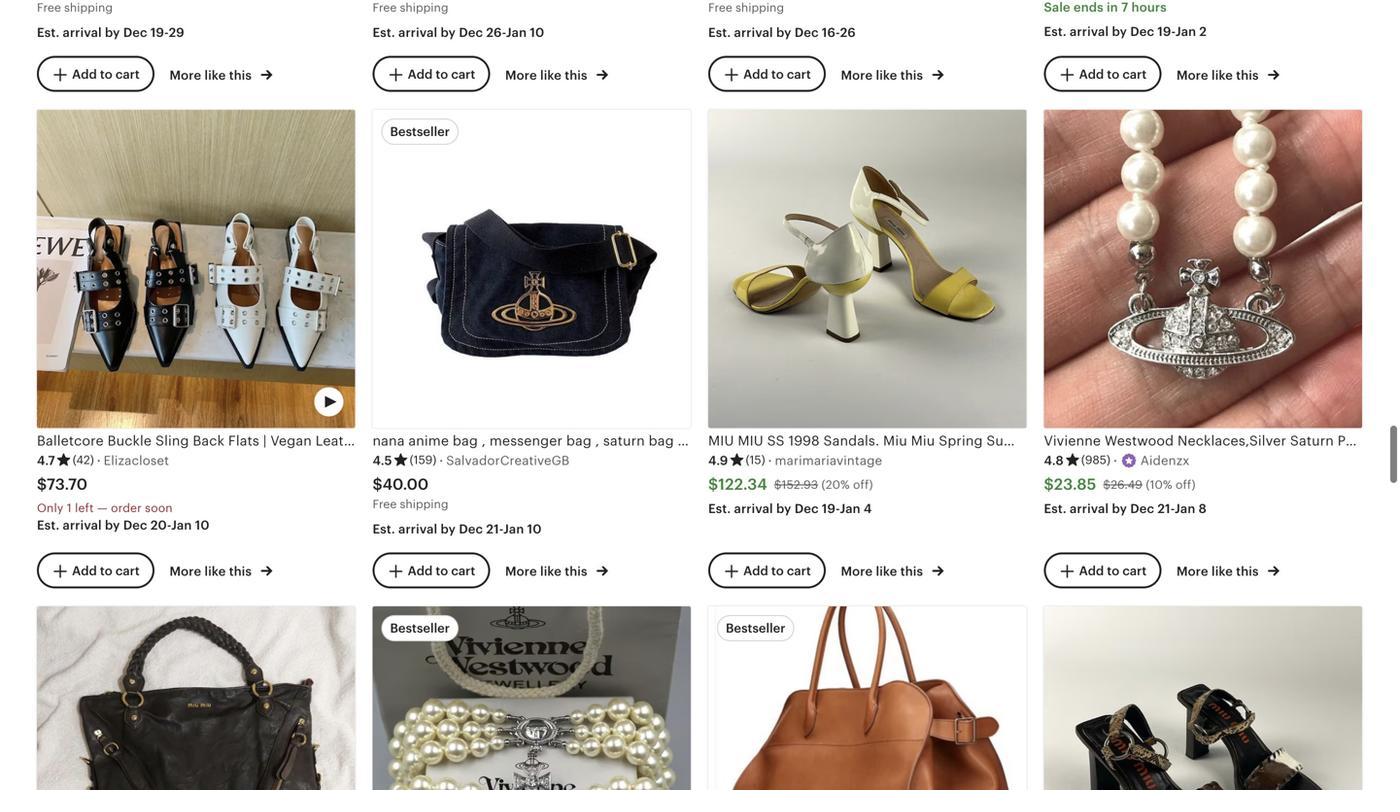 Task type: describe. For each thing, give the bounding box(es) containing it.
,vivienne
[[678, 433, 737, 448]]

this for "add to cart" button below est. arrival by dec 19-jan 4
[[901, 564, 923, 579]]

add for "add to cart" button below —
[[72, 564, 97, 578]]

free for est. arrival by dec 16-26
[[708, 1, 733, 14]]

add to cart button down est. arrival by dec 21-jan 8
[[1044, 553, 1162, 589]]

nec
[[1375, 433, 1399, 448]]

this for "add to cart" button under est. arrival by dec 21-jan 10
[[565, 564, 588, 579]]

messenger
[[490, 433, 563, 448]]

sale ends in 7 hours est. arrival by dec 19-jan 2
[[1044, 0, 1207, 39]]

more like this for "add to cart" button underneath est. arrival by dec 26-jan 10 more like this link
[[505, 68, 591, 82]]

summer
[[987, 433, 1043, 448]]

free shipping for est. arrival by dec 19-29
[[37, 1, 113, 14]]

this for "add to cart" button underneath sale ends in 7 hours est. arrival by dec 19-jan 2
[[1236, 68, 1259, 82]]

add for "add to cart" button below est. arrival by dec 19-jan 4
[[744, 564, 768, 578]]

balletcore buckle sling back flats | vegan leather | buckle strap | gothic | mary janes| square heel pointed toe |comfortable flats|ganni image
[[37, 110, 355, 428]]

vivienne westwood necklaces,silver saturn pearl necklace,gift for her image
[[1044, 110, 1363, 428]]

1 , from the left
[[482, 433, 486, 448]]

26-
[[486, 25, 506, 40]]

more like this for more like this link corresponding to "add to cart" button below the est. arrival by dec 19-29
[[170, 68, 255, 82]]

arrival inside sale ends in 7 hours est. arrival by dec 19-jan 2
[[1070, 24, 1109, 39]]

like for more like this link related to "add to cart" button underneath sale ends in 7 hours est. arrival by dec 19-jan 2
[[1212, 68, 1233, 82]]

nana anime bag , messenger bag , saturn bag ,vivienne westwood bag image
[[373, 110, 691, 428]]

more like this link for "add to cart" button below est. arrival by dec 21-jan 8
[[1177, 560, 1280, 581]]

10 for est. arrival by dec 26-jan 10
[[530, 25, 545, 40]]

more for "add to cart" button under est. arrival by dec 21-jan 10 more like this link
[[505, 564, 537, 579]]

10 inside '$ 73.70 only 1 left — order soon est. arrival by dec 20-jan 10'
[[195, 518, 210, 532]]

—
[[97, 502, 108, 515]]

122.34
[[718, 476, 768, 493]]

this for "add to cart" button below est. arrival by dec 21-jan 8
[[1236, 564, 1259, 579]]

73.70
[[47, 476, 88, 493]]

add to cart button down est. arrival by dec 16-26
[[708, 56, 826, 92]]

more like this link for "add to cart" button underneath est. arrival by dec 16-26
[[841, 64, 944, 84]]

cart for "add to cart" button underneath est. arrival by dec 26-jan 10
[[451, 67, 476, 82]]

add to cart button down the est. arrival by dec 19-29
[[37, 56, 154, 92]]

heels,
[[1067, 433, 1107, 448]]

(159)
[[410, 454, 437, 467]]

add for "add to cart" button under est. arrival by dec 21-jan 10
[[408, 564, 433, 578]]

7
[[1122, 0, 1129, 15]]

by for est. arrival by dec 19-29
[[105, 25, 120, 40]]

miu miu ss 1998 sandals. miu miu spring summer 98 heels, sandals yellow and white size 38
[[708, 433, 1325, 448]]

saturn
[[1290, 433, 1334, 448]]

$ inside $ 23.85 $ 26.49 (10% off)
[[1103, 478, 1111, 491]]

(20%
[[822, 478, 850, 491]]

pearl
[[1338, 433, 1371, 448]]

23.85
[[1054, 476, 1097, 493]]

1 bag from the left
[[453, 433, 478, 448]]

to down est. arrival by dec 26-jan 10
[[436, 67, 448, 82]]

anime
[[409, 433, 449, 448]]

more like this link for "add to cart" button below —
[[170, 560, 272, 581]]

(985)
[[1082, 454, 1111, 467]]

smooth leather margaux bag , everyday leather purse, designer handbag, shoulder bag, travel bag, office bag, the row bag, messenger bag, image
[[708, 606, 1027, 790]]

ends
[[1074, 0, 1104, 15]]

1 miu from the left
[[883, 433, 908, 448]]

est. arrival by dec 19-29
[[37, 25, 184, 40]]

like for more like this link associated with "add to cart" button below est. arrival by dec 21-jan 8
[[1212, 564, 1233, 579]]

38
[[1308, 433, 1325, 448]]

like for more like this link corresponding to "add to cart" button below the est. arrival by dec 19-29
[[205, 68, 226, 82]]

add to cart for "add to cart" button underneath est. arrival by dec 16-26
[[744, 67, 811, 82]]

free for est. arrival by dec 26-jan 10
[[373, 1, 397, 14]]

2 bag from the left
[[566, 433, 592, 448]]

4.7
[[37, 453, 55, 468]]

jan for est. arrival by dec 26-jan 10
[[506, 25, 527, 40]]

cart for "add to cart" button below the est. arrival by dec 19-29
[[116, 67, 140, 82]]

only
[[37, 502, 64, 515]]

$ 73.70 only 1 left — order soon est. arrival by dec 20-jan 10
[[37, 476, 210, 532]]

add to cart for "add to cart" button below the est. arrival by dec 19-29
[[72, 67, 140, 82]]

(42)
[[73, 454, 94, 467]]

2 miu from the left
[[911, 433, 935, 448]]

1
[[67, 502, 72, 515]]

cart for "add to cart" button underneath sale ends in 7 hours est. arrival by dec 19-jan 2
[[1123, 67, 1147, 82]]

like for "add to cart" button underneath est. arrival by dec 26-jan 10 more like this link
[[540, 68, 562, 82]]

yellow
[[1164, 433, 1206, 448]]

add for "add to cart" button underneath est. arrival by dec 16-26
[[744, 67, 768, 82]]

29
[[169, 25, 184, 40]]

26.49
[[1111, 478, 1143, 491]]

more for more like this link associated with "add to cart" button below —
[[170, 564, 201, 579]]

more like this for more like this link related to "add to cart" button underneath sale ends in 7 hours est. arrival by dec 19-jan 2
[[1177, 68, 1262, 82]]

free shipping for est. arrival by dec 26-jan 10
[[373, 1, 449, 14]]

1 miu from the left
[[708, 433, 734, 448]]

arrival for est. arrival by dec 26-jan 10
[[399, 25, 438, 40]]

more like this for more like this link associated with "add to cart" button below est. arrival by dec 21-jan 8
[[1177, 564, 1262, 579]]

est. for est. arrival by dec 21-jan 10
[[373, 522, 395, 536]]

product video element
[[37, 110, 355, 428]]

dec for est. arrival by dec 19-jan 4
[[795, 502, 819, 516]]

more for "add to cart" button underneath est. arrival by dec 26-jan 10 more like this link
[[505, 68, 537, 82]]

dec for est. arrival by dec 19-29
[[123, 25, 147, 40]]

vivienne westwood necklaces,silver saturn pearl nec
[[1044, 433, 1399, 448]]

3 bag from the left
[[649, 433, 674, 448]]

shipping for dec 26-jan 10
[[400, 1, 449, 14]]

est. arrival by dec 19-jan 4
[[708, 502, 872, 516]]

by for est. arrival by dec 16-26
[[776, 25, 792, 40]]

2 , from the left
[[595, 433, 600, 448]]

· for vivienne westwood necklaces,silver saturn pearl nec
[[1114, 453, 1118, 468]]

arrival inside '$ 73.70 only 1 left — order soon est. arrival by dec 20-jan 10'
[[63, 518, 102, 532]]

dec for est. arrival by dec 21-jan 8
[[1131, 502, 1155, 516]]

nana anime bag , messenger bag , saturn bag ,vivienne westwood bag
[[373, 433, 837, 448]]

add for "add to cart" button underneath sale ends in 7 hours est. arrival by dec 19-jan 2
[[1079, 67, 1104, 82]]

bestseller for 925 sterling silver in box vivienne westwood necklace,silver large saturn pendant,triple layer pearl chain,gifts image
[[390, 621, 450, 635]]

10 for est. arrival by dec 21-jan 10
[[527, 522, 542, 536]]

white
[[1239, 433, 1275, 448]]

8
[[1199, 502, 1207, 516]]

size
[[1279, 433, 1304, 448]]

jan for est. arrival by dec 21-jan 10
[[503, 522, 524, 536]]

to down —
[[100, 564, 112, 578]]

dec for est. arrival by dec 21-jan 10
[[459, 522, 483, 536]]

to down est. arrival by dec 21-jan 8
[[1107, 564, 1120, 578]]

dec for est. arrival by dec 16-26
[[795, 25, 819, 40]]

more like this link for "add to cart" button underneath sale ends in 7 hours est. arrival by dec 19-jan 2
[[1177, 64, 1280, 84]]

vivienne
[[1044, 433, 1101, 448]]

1 bestseller link from the left
[[373, 606, 691, 790]]

add for "add to cart" button underneath est. arrival by dec 26-jan 10
[[408, 67, 433, 82]]

arrival for est. arrival by dec 21-jan 10
[[399, 522, 438, 536]]

est. for est. arrival by dec 19-29
[[37, 25, 60, 40]]

1 · from the left
[[97, 453, 101, 468]]

more like this link for "add to cart" button below the est. arrival by dec 19-29
[[170, 64, 272, 84]]

more like this link for "add to cart" button underneath est. arrival by dec 26-jan 10
[[505, 64, 608, 84]]

40.00
[[383, 476, 429, 493]]



Task type: locate. For each thing, give the bounding box(es) containing it.
est. arrival by dec 16-26
[[708, 25, 856, 40]]

152.93
[[782, 478, 818, 491]]

1 horizontal spatial off)
[[1176, 478, 1196, 491]]

by down $ 40.00 free shipping
[[441, 522, 456, 536]]

10 right '26-' on the top left
[[530, 25, 545, 40]]

by left 29
[[105, 25, 120, 40]]

cart
[[116, 67, 140, 82], [451, 67, 476, 82], [787, 67, 811, 82], [1123, 67, 1147, 82], [116, 564, 140, 578], [451, 564, 476, 578], [787, 564, 811, 578], [1123, 564, 1147, 578]]

free
[[708, 1, 733, 14], [37, 1, 61, 14], [373, 1, 397, 14], [373, 498, 397, 511]]

· right (159)
[[440, 453, 443, 468]]

2 horizontal spatial free shipping
[[708, 1, 784, 14]]

· right "(985)"
[[1114, 453, 1118, 468]]

add to cart button down est. arrival by dec 26-jan 10
[[373, 56, 490, 92]]

$ down the 4.5
[[373, 476, 383, 493]]

free for est. arrival by dec 19-29
[[37, 1, 61, 14]]

to down est. arrival by dec 21-jan 10
[[436, 564, 448, 578]]

more like this for more like this link corresponding to "add to cart" button below est. arrival by dec 19-jan 4
[[841, 564, 927, 579]]

add to cart down the est. arrival by dec 19-29
[[72, 67, 140, 82]]

$ down 4.8
[[1044, 476, 1054, 493]]

2 bestseller link from the left
[[708, 606, 1027, 790]]

like for "add to cart" button under est. arrival by dec 21-jan 10 more like this link
[[540, 564, 562, 579]]

add down est. arrival by dec 19-jan 4
[[744, 564, 768, 578]]

4.9
[[708, 453, 728, 468]]

more for more like this link corresponding to "add to cart" button underneath est. arrival by dec 16-26
[[841, 68, 873, 82]]

more like this for more like this link associated with "add to cart" button below —
[[170, 564, 255, 579]]

cart down est. arrival by dec 21-jan 10
[[451, 564, 476, 578]]

sandals
[[1110, 433, 1160, 448]]

$ up est. arrival by dec 19-jan 4
[[774, 478, 782, 491]]

by
[[1112, 24, 1127, 39], [776, 25, 792, 40], [105, 25, 120, 40], [441, 25, 456, 40], [776, 502, 792, 516], [1112, 502, 1127, 516], [105, 518, 120, 532], [441, 522, 456, 536]]

more down 26
[[841, 68, 873, 82]]

off) for 122.34
[[853, 478, 873, 491]]

jan
[[1176, 24, 1197, 39], [506, 25, 527, 40], [840, 502, 861, 516], [1175, 502, 1196, 516], [171, 518, 192, 532], [503, 522, 524, 536]]

add to cart down est. arrival by dec 21-jan 10
[[408, 564, 476, 578]]

1 vertical spatial 21-
[[486, 522, 503, 536]]

add down est. arrival by dec 21-jan 10
[[408, 564, 433, 578]]

shipping for dec 16-26
[[736, 1, 784, 14]]

by left 16-
[[776, 25, 792, 40]]

saturn
[[603, 433, 645, 448]]

add to cart for "add to cart" button below est. arrival by dec 19-jan 4
[[744, 564, 811, 578]]

cart down est. arrival by dec 26-jan 10
[[451, 67, 476, 82]]

add to cart down —
[[72, 564, 140, 578]]

$ for 122.34
[[708, 476, 718, 493]]

bag left saturn
[[566, 433, 592, 448]]

add to cart for "add to cart" button below —
[[72, 564, 140, 578]]

shipping
[[736, 1, 784, 14], [64, 1, 113, 14], [400, 1, 449, 14], [400, 498, 449, 511]]

by for est. arrival by dec 21-jan 8
[[1112, 502, 1127, 516]]

bestseller for "nana anime bag , messenger bag , saturn bag ,vivienne westwood bag" image
[[390, 124, 450, 139]]

miu miu ss 1998 sandals. miu miu spring summer 98 heels, sandals yellow and white size 38 image
[[708, 110, 1027, 428]]

miu miu leather vintage bag shoulder bag handbag image
[[37, 606, 355, 790]]

to
[[100, 67, 112, 82], [436, 67, 448, 82], [772, 67, 784, 82], [1107, 67, 1120, 82], [100, 564, 112, 578], [436, 564, 448, 578], [772, 564, 784, 578], [1107, 564, 1120, 578]]

dec
[[1131, 24, 1155, 39], [795, 25, 819, 40], [123, 25, 147, 40], [459, 25, 483, 40], [795, 502, 819, 516], [1131, 502, 1155, 516], [123, 518, 147, 532], [459, 522, 483, 536]]

0 horizontal spatial miu
[[708, 433, 734, 448]]

sandals.
[[824, 433, 880, 448]]

off)
[[853, 478, 873, 491], [1176, 478, 1196, 491]]

arrival down '23.85' on the bottom of the page
[[1070, 502, 1109, 516]]

est. for est. arrival by dec 21-jan 8
[[1044, 502, 1067, 516]]

$ for 40.00
[[373, 476, 383, 493]]

arrival down ends at the top of the page
[[1070, 24, 1109, 39]]

98
[[1046, 433, 1064, 448]]

more down est. arrival by dec 21-jan 10
[[505, 564, 537, 579]]

add down est. arrival by dec 21-jan 8
[[1079, 564, 1104, 578]]

order
[[111, 502, 142, 515]]

off) inside $ 122.34 $ 152.93 (20% off)
[[853, 478, 873, 491]]

ss
[[767, 433, 785, 448]]

add to cart button down est. arrival by dec 19-jan 4
[[708, 553, 826, 589]]

26
[[840, 25, 856, 40]]

arrival down $ 40.00 free shipping
[[399, 522, 438, 536]]

1 horizontal spatial miu
[[738, 433, 764, 448]]

free up est. arrival by dec 26-jan 10
[[373, 1, 397, 14]]

4.5
[[373, 453, 392, 468]]

this
[[229, 68, 252, 82], [565, 68, 588, 82], [901, 68, 923, 82], [1236, 68, 1259, 82], [229, 564, 252, 579], [565, 564, 588, 579], [901, 564, 923, 579], [1236, 564, 1259, 579]]

19- for est. arrival by dec 19-jan 4
[[822, 502, 840, 516]]

arrival for est. arrival by dec 16-26
[[734, 25, 773, 40]]

10
[[530, 25, 545, 40], [195, 518, 210, 532], [527, 522, 542, 536]]

add to cart button down est. arrival by dec 21-jan 10
[[373, 553, 490, 589]]

westwood
[[1105, 433, 1174, 448]]

$ 122.34 $ 152.93 (20% off)
[[708, 476, 873, 493]]

3 · from the left
[[768, 453, 772, 468]]

free down 40.00 at the left bottom
[[373, 498, 397, 511]]

19- for est. arrival by dec 19-29
[[151, 25, 169, 40]]

4 bag from the left
[[812, 433, 837, 448]]

21- for 10
[[486, 522, 503, 536]]

like for more like this link associated with "add to cart" button below —
[[205, 564, 226, 579]]

jan inside sale ends in 7 hours est. arrival by dec 19-jan 2
[[1176, 24, 1197, 39]]

2 · from the left
[[440, 453, 443, 468]]

more down 8
[[1177, 564, 1209, 579]]

this for "add to cart" button underneath est. arrival by dec 16-26
[[901, 68, 923, 82]]

free shipping up the est. arrival by dec 19-29
[[37, 1, 113, 14]]

19- inside sale ends in 7 hours est. arrival by dec 19-jan 2
[[1158, 24, 1176, 39]]

more like this for more like this link corresponding to "add to cart" button underneath est. arrival by dec 16-26
[[841, 68, 927, 82]]

1 horizontal spatial bestseller link
[[708, 606, 1027, 790]]

miu left "spring"
[[911, 433, 935, 448]]

more like this link for "add to cart" button under est. arrival by dec 21-jan 10
[[505, 560, 608, 581]]

jan for est. arrival by dec 21-jan 8
[[1175, 502, 1196, 516]]

shipping inside $ 40.00 free shipping
[[400, 498, 449, 511]]

free shipping
[[708, 1, 784, 14], [37, 1, 113, 14], [373, 1, 449, 14]]

add down sale ends in 7 hours est. arrival by dec 19-jan 2
[[1079, 67, 1104, 82]]

westwood
[[740, 433, 808, 448]]

shipping up est. arrival by dec 16-26
[[736, 1, 784, 14]]

dec inside sale ends in 7 hours est. arrival by dec 19-jan 2
[[1131, 24, 1155, 39]]

arrival down the left
[[63, 518, 102, 532]]

and
[[1210, 433, 1235, 448]]

est. arrival by dec 21-jan 8
[[1044, 502, 1207, 516]]

1 horizontal spatial miu
[[911, 433, 935, 448]]

free inside $ 40.00 free shipping
[[373, 498, 397, 511]]

cart down order
[[116, 564, 140, 578]]

· for nana anime bag , messenger bag , saturn bag ,vivienne westwood bag
[[440, 453, 443, 468]]

, left messenger
[[482, 433, 486, 448]]

$ inside $ 40.00 free shipping
[[373, 476, 383, 493]]

more for more like this link corresponding to "add to cart" button below est. arrival by dec 19-jan 4
[[841, 564, 873, 579]]

left
[[75, 502, 94, 515]]

by down $ 122.34 $ 152.93 (20% off)
[[776, 502, 792, 516]]

add to cart for "add to cart" button underneath est. arrival by dec 26-jan 10
[[408, 67, 476, 82]]

1 horizontal spatial 21-
[[1158, 502, 1175, 516]]

by for est. arrival by dec 26-jan 10
[[441, 25, 456, 40]]

add to cart button down —
[[37, 553, 154, 589]]

cart for "add to cart" button underneath est. arrival by dec 16-26
[[787, 67, 811, 82]]

add to cart down sale ends in 7 hours est. arrival by dec 19-jan 2
[[1079, 67, 1147, 82]]

(10%
[[1146, 478, 1173, 491]]

est. inside sale ends in 7 hours est. arrival by dec 19-jan 2
[[1044, 24, 1067, 39]]

arrival
[[1070, 24, 1109, 39], [734, 25, 773, 40], [63, 25, 102, 40], [399, 25, 438, 40], [734, 502, 773, 516], [1070, 502, 1109, 516], [63, 518, 102, 532], [399, 522, 438, 536]]

free up the est. arrival by dec 19-29
[[37, 1, 61, 14]]

· right the (15)
[[768, 453, 772, 468]]

add to cart for "add to cart" button below est. arrival by dec 21-jan 8
[[1079, 564, 1147, 578]]

16-
[[822, 25, 840, 40]]

$ down "(985)"
[[1103, 478, 1111, 491]]

free shipping for est. arrival by dec 16-26
[[708, 1, 784, 14]]

arrival for est. arrival by dec 19-jan 4
[[734, 502, 773, 516]]

4
[[864, 502, 872, 516]]

0 horizontal spatial off)
[[853, 478, 873, 491]]

19-
[[1158, 24, 1176, 39], [151, 25, 169, 40], [822, 502, 840, 516]]

0 horizontal spatial bestseller link
[[373, 606, 691, 790]]

$ down 4.7
[[37, 476, 47, 493]]

,
[[482, 433, 486, 448], [595, 433, 600, 448]]

to down est. arrival by dec 19-jan 4
[[772, 564, 784, 578]]

by inside '$ 73.70 only 1 left — order soon est. arrival by dec 20-jan 10'
[[105, 518, 120, 532]]

dec inside '$ 73.70 only 1 left — order soon est. arrival by dec 20-jan 10'
[[123, 518, 147, 532]]

est. inside '$ 73.70 only 1 left — order soon est. arrival by dec 20-jan 10'
[[37, 518, 60, 532]]

by for est. arrival by dec 21-jan 10
[[441, 522, 456, 536]]

sale
[[1044, 0, 1071, 15]]

$ inside $ 122.34 $ 152.93 (20% off)
[[774, 478, 782, 491]]

miu
[[883, 433, 908, 448], [911, 433, 935, 448]]

like for more like this link corresponding to "add to cart" button underneath est. arrival by dec 16-26
[[876, 68, 897, 82]]

by inside sale ends in 7 hours est. arrival by dec 19-jan 2
[[1112, 24, 1127, 39]]

miu miu ss 1998 cowhide/snake skin sandals 36.5. miu miu spring summer 98 cowprint snake/ python print heels image
[[1044, 606, 1363, 790]]

like for more like this link corresponding to "add to cart" button below est. arrival by dec 19-jan 4
[[876, 564, 897, 579]]

by down $ 23.85 $ 26.49 (10% off)
[[1112, 502, 1127, 516]]

0 horizontal spatial ,
[[482, 433, 486, 448]]

more like this link
[[170, 64, 272, 84], [505, 64, 608, 84], [841, 64, 944, 84], [1177, 64, 1280, 84], [170, 560, 272, 581], [505, 560, 608, 581], [841, 560, 944, 581], [1177, 560, 1280, 581]]

2
[[1200, 24, 1207, 39]]

by for est. arrival by dec 19-jan 4
[[776, 502, 792, 516]]

arrival for est. arrival by dec 19-29
[[63, 25, 102, 40]]

add to cart down est. arrival by dec 21-jan 8
[[1079, 564, 1147, 578]]

add down est. arrival by dec 26-jan 10
[[408, 67, 433, 82]]

1998
[[789, 433, 820, 448]]

more down '26-' on the top left
[[505, 68, 537, 82]]

10 down messenger
[[527, 522, 542, 536]]

add to cart down est. arrival by dec 19-jan 4
[[744, 564, 811, 578]]

arrival down 122.34
[[734, 502, 773, 516]]

bag
[[453, 433, 478, 448], [566, 433, 592, 448], [649, 433, 674, 448], [812, 433, 837, 448]]

1 horizontal spatial ,
[[595, 433, 600, 448]]

bestseller link
[[373, 606, 691, 790], [708, 606, 1027, 790]]

soon
[[145, 502, 173, 515]]

0 horizontal spatial free shipping
[[37, 1, 113, 14]]

add down the est. arrival by dec 19-29
[[72, 67, 97, 82]]

jan inside '$ 73.70 only 1 left — order soon est. arrival by dec 20-jan 10'
[[171, 518, 192, 532]]

arrival left 16-
[[734, 25, 773, 40]]

like
[[205, 68, 226, 82], [540, 68, 562, 82], [876, 68, 897, 82], [1212, 68, 1233, 82], [205, 564, 226, 579], [540, 564, 562, 579], [876, 564, 897, 579], [1212, 564, 1233, 579]]

by down —
[[105, 518, 120, 532]]

add for "add to cart" button below est. arrival by dec 21-jan 8
[[1079, 564, 1104, 578]]

more down 4
[[841, 564, 873, 579]]

cart for "add to cart" button below —
[[116, 564, 140, 578]]

hours
[[1132, 0, 1167, 15]]

(15)
[[746, 454, 765, 467]]

miu
[[708, 433, 734, 448], [738, 433, 764, 448]]

cart down the est. arrival by dec 19-29
[[116, 67, 140, 82]]

nana
[[373, 433, 405, 448]]

925 sterling silver in box vivienne westwood necklace,silver large saturn pendant,triple layer pearl chain,gifts image
[[373, 606, 691, 790]]

2 horizontal spatial 19-
[[1158, 24, 1176, 39]]

this for "add to cart" button below —
[[229, 564, 252, 579]]

·
[[97, 453, 101, 468], [440, 453, 443, 468], [768, 453, 772, 468], [1114, 453, 1118, 468]]

cart for "add to cart" button under est. arrival by dec 21-jan 10
[[451, 564, 476, 578]]

more like this
[[170, 68, 255, 82], [505, 68, 591, 82], [841, 68, 927, 82], [1177, 68, 1262, 82], [170, 564, 255, 579], [505, 564, 591, 579], [841, 564, 927, 579], [1177, 564, 1262, 579]]

$ for 23.85
[[1044, 476, 1054, 493]]

dec for est. arrival by dec 26-jan 10
[[459, 25, 483, 40]]

2 off) from the left
[[1176, 478, 1196, 491]]

shipping for dec 19-29
[[64, 1, 113, 14]]

more like this link for "add to cart" button below est. arrival by dec 19-jan 4
[[841, 560, 944, 581]]

more for more like this link corresponding to "add to cart" button below the est. arrival by dec 19-29
[[170, 68, 201, 82]]

arrival for est. arrival by dec 21-jan 8
[[1070, 502, 1109, 516]]

add down the left
[[72, 564, 97, 578]]

more
[[170, 68, 201, 82], [505, 68, 537, 82], [841, 68, 873, 82], [1177, 68, 1209, 82], [170, 564, 201, 579], [505, 564, 537, 579], [841, 564, 873, 579], [1177, 564, 1209, 579]]

est.
[[1044, 24, 1067, 39], [708, 25, 731, 40], [37, 25, 60, 40], [373, 25, 395, 40], [708, 502, 731, 516], [1044, 502, 1067, 516], [37, 518, 60, 532], [373, 522, 395, 536]]

est. for est. arrival by dec 16-26
[[708, 25, 731, 40]]

add for "add to cart" button below the est. arrival by dec 19-29
[[72, 67, 97, 82]]

free up est. arrival by dec 16-26
[[708, 1, 733, 14]]

miu right sandals.
[[883, 433, 908, 448]]

bag right saturn
[[649, 433, 674, 448]]

bag up (20%
[[812, 433, 837, 448]]

by left '26-' on the top left
[[441, 25, 456, 40]]

est. arrival by dec 21-jan 10
[[373, 522, 542, 536]]

$ down 4.9
[[708, 476, 718, 493]]

more down 29
[[170, 68, 201, 82]]

more for more like this link related to "add to cart" button underneath sale ends in 7 hours est. arrival by dec 19-jan 2
[[1177, 68, 1209, 82]]

$ for 73.70
[[37, 476, 47, 493]]

add to cart button down sale ends in 7 hours est. arrival by dec 19-jan 2
[[1044, 56, 1162, 92]]

to down sale ends in 7 hours est. arrival by dec 19-jan 2
[[1107, 67, 1120, 82]]

est. for est. arrival by dec 19-jan 4
[[708, 502, 731, 516]]

20-
[[151, 518, 171, 532]]

· right the (42)
[[97, 453, 101, 468]]

add to cart button
[[37, 56, 154, 92], [373, 56, 490, 92], [708, 56, 826, 92], [1044, 56, 1162, 92], [37, 553, 154, 589], [373, 553, 490, 589], [708, 553, 826, 589], [1044, 553, 1162, 589]]

cart down est. arrival by dec 16-26
[[787, 67, 811, 82]]

cart down est. arrival by dec 21-jan 8
[[1123, 564, 1147, 578]]

4 · from the left
[[1114, 453, 1118, 468]]

bag right anime
[[453, 433, 478, 448]]

est. for est. arrival by dec 26-jan 10
[[373, 25, 395, 40]]

0 horizontal spatial 19-
[[151, 25, 169, 40]]

bestseller for smooth leather margaux bag , everyday leather purse, designer handbag, shoulder bag, travel bag, office bag, the row bag, messenger bag, image
[[726, 621, 786, 635]]

to down est. arrival by dec 16-26
[[772, 67, 784, 82]]

add
[[72, 67, 97, 82], [408, 67, 433, 82], [744, 67, 768, 82], [1079, 67, 1104, 82], [72, 564, 97, 578], [408, 564, 433, 578], [744, 564, 768, 578], [1079, 564, 1104, 578]]

, left saturn
[[595, 433, 600, 448]]

cart down est. arrival by dec 19-jan 4
[[787, 564, 811, 578]]

more down 2 at right
[[1177, 68, 1209, 82]]

21- down messenger
[[486, 522, 503, 536]]

free shipping up est. arrival by dec 16-26
[[708, 1, 784, 14]]

off) up 4
[[853, 478, 873, 491]]

to down the est. arrival by dec 19-29
[[100, 67, 112, 82]]

1 off) from the left
[[853, 478, 873, 491]]

add to cart
[[72, 67, 140, 82], [408, 67, 476, 82], [744, 67, 811, 82], [1079, 67, 1147, 82], [72, 564, 140, 578], [408, 564, 476, 578], [744, 564, 811, 578], [1079, 564, 1147, 578]]

add to cart down est. arrival by dec 16-26
[[744, 67, 811, 82]]

0 horizontal spatial 21-
[[486, 522, 503, 536]]

shipping down 40.00 at the left bottom
[[400, 498, 449, 511]]

21- for 8
[[1158, 502, 1175, 516]]

$ inside '$ 73.70 only 1 left — order soon est. arrival by dec 20-jan 10'
[[37, 476, 47, 493]]

0 vertical spatial 21-
[[1158, 502, 1175, 516]]

add to cart for "add to cart" button underneath sale ends in 7 hours est. arrival by dec 19-jan 2
[[1079, 67, 1147, 82]]

$ 40.00 free shipping
[[373, 476, 449, 511]]

1 horizontal spatial free shipping
[[373, 1, 449, 14]]

off) right (10%
[[1176, 478, 1196, 491]]

jan for est. arrival by dec 19-jan 4
[[840, 502, 861, 516]]

more down 20-
[[170, 564, 201, 579]]

4.8
[[1044, 453, 1064, 468]]

arrival left '26-' on the top left
[[399, 25, 438, 40]]

spring
[[939, 433, 983, 448]]

by down 7
[[1112, 24, 1127, 39]]

shipping up est. arrival by dec 26-jan 10
[[400, 1, 449, 14]]

1 horizontal spatial 19-
[[822, 502, 840, 516]]

$ 23.85 $ 26.49 (10% off)
[[1044, 476, 1196, 493]]

add to cart for "add to cart" button under est. arrival by dec 21-jan 10
[[408, 564, 476, 578]]

21- down (10%
[[1158, 502, 1175, 516]]

miu up 4.9
[[708, 433, 734, 448]]

add to cart down est. arrival by dec 26-jan 10
[[408, 67, 476, 82]]

10 right 20-
[[195, 518, 210, 532]]

$
[[37, 476, 47, 493], [373, 476, 383, 493], [708, 476, 718, 493], [1044, 476, 1054, 493], [774, 478, 782, 491], [1103, 478, 1111, 491]]

more for more like this link associated with "add to cart" button below est. arrival by dec 21-jan 8
[[1177, 564, 1209, 579]]

0 horizontal spatial miu
[[883, 433, 908, 448]]

off) inside $ 23.85 $ 26.49 (10% off)
[[1176, 478, 1196, 491]]

necklaces,silver
[[1178, 433, 1287, 448]]

arrival left 29
[[63, 25, 102, 40]]

cart down sale ends in 7 hours est. arrival by dec 19-jan 2
[[1123, 67, 1147, 82]]

in
[[1107, 0, 1118, 15]]

miu up the (15)
[[738, 433, 764, 448]]

cart for "add to cart" button below est. arrival by dec 21-jan 8
[[1123, 564, 1147, 578]]

21-
[[1158, 502, 1175, 516], [486, 522, 503, 536]]

2 miu from the left
[[738, 433, 764, 448]]

cart for "add to cart" button below est. arrival by dec 19-jan 4
[[787, 564, 811, 578]]

est. arrival by dec 26-jan 10
[[373, 25, 545, 40]]

free shipping up est. arrival by dec 26-jan 10
[[373, 1, 449, 14]]

· for miu miu ss 1998 sandals. miu miu spring summer 98 heels, sandals yellow and white size 38
[[768, 453, 772, 468]]

more like this for "add to cart" button under est. arrival by dec 21-jan 10 more like this link
[[505, 564, 591, 579]]



Task type: vqa. For each thing, say whether or not it's contained in the screenshot.
Est. associated with Est. arrival by Dec 26-Jan 10
yes



